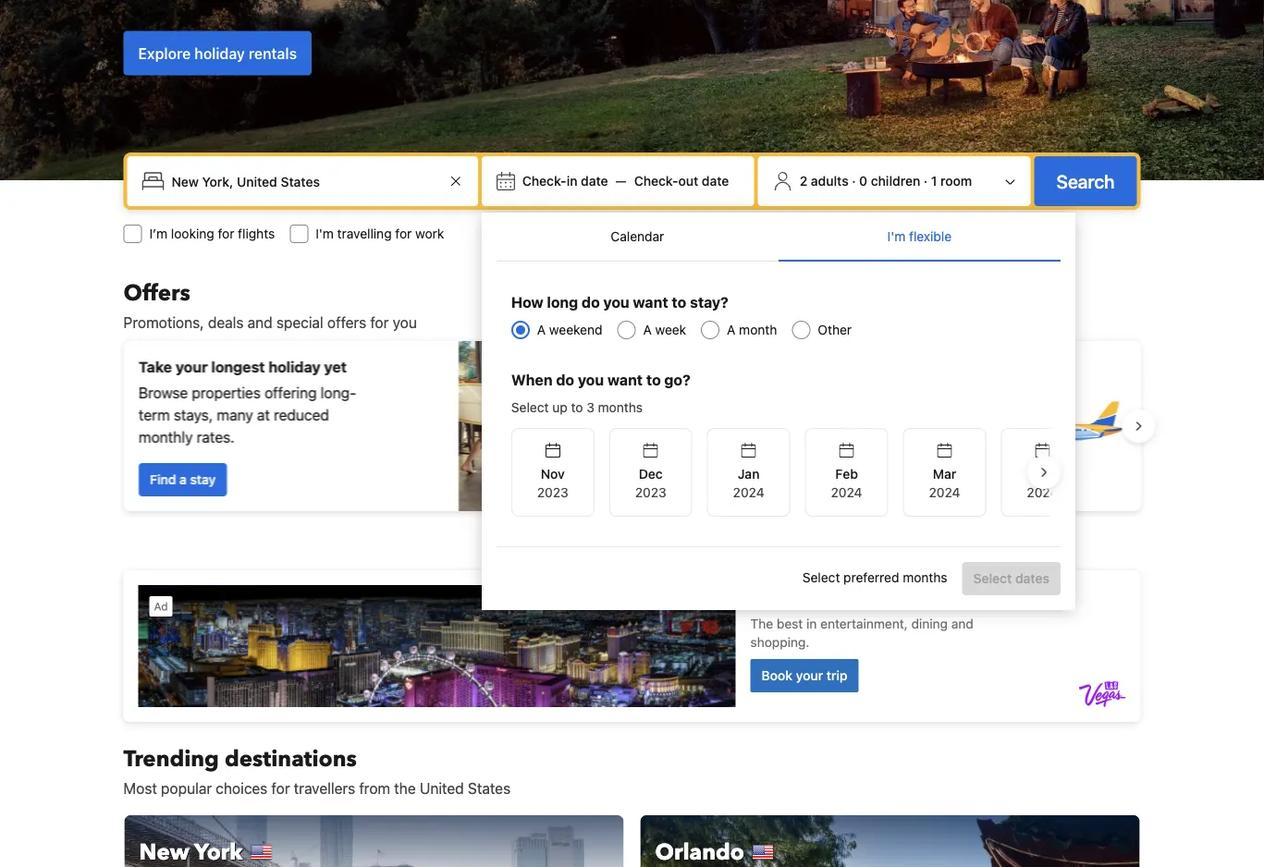 Task type: vqa. For each thing, say whether or not it's contained in the screenshot.
Stadium
no



Task type: describe. For each thing, give the bounding box(es) containing it.
to up week
[[672, 294, 687, 311]]

calendar button
[[497, 213, 779, 261]]

1
[[932, 174, 938, 189]]

1 vertical spatial want
[[608, 372, 643, 389]]

select dates
[[974, 571, 1050, 587]]

you inside offers promotions, deals and special offers for you
[[393, 314, 417, 332]]

explore holiday rentals link
[[124, 31, 312, 75]]

flexible
[[910, 229, 952, 244]]

a
[[179, 472, 186, 488]]

apr 2024
[[1028, 467, 1059, 501]]

feb 2024
[[832, 467, 863, 501]]

explore
[[138, 44, 191, 62]]

inspired,
[[683, 396, 740, 413]]

for left work
[[395, 226, 412, 242]]

fly away to your dream holiday image
[[997, 362, 1127, 491]]

0 vertical spatial months
[[598, 400, 643, 415]]

take your longest holiday yet image
[[459, 341, 625, 512]]

fly away to your dream holiday get inspired, compare and book flights with more flexibility
[[655, 370, 946, 435]]

take your longest holiday yet browse properties offering long- term stays, many at reduced monthly rates.
[[138, 359, 356, 446]]

popular
[[161, 781, 212, 798]]

with
[[918, 396, 946, 413]]

for inside offers promotions, deals and special offers for you
[[370, 314, 389, 332]]

rentals
[[249, 44, 297, 62]]

a for a month
[[727, 322, 736, 338]]

longest
[[211, 359, 265, 376]]

i'm
[[149, 226, 168, 242]]

jan 2024
[[734, 467, 765, 501]]

out
[[679, 174, 699, 189]]

explore holiday rentals
[[138, 44, 297, 62]]

away
[[679, 370, 716, 387]]

search for search
[[1057, 170, 1116, 192]]

trending destinations most popular choices for travellers from the united states
[[124, 744, 511, 798]]

monthly
[[138, 429, 192, 446]]

1 check- from the left
[[523, 174, 567, 189]]

to left 3
[[571, 400, 583, 415]]

0 horizontal spatial flights
[[238, 226, 275, 242]]

travellers
[[294, 781, 355, 798]]

rates.
[[196, 429, 234, 446]]

room
[[941, 174, 973, 189]]

search button
[[1035, 156, 1138, 206]]

1 date from the left
[[581, 174, 609, 189]]

flexibility
[[693, 418, 752, 435]]

0 vertical spatial want
[[633, 294, 669, 311]]

the
[[394, 781, 416, 798]]

when
[[512, 372, 553, 389]]

2 · from the left
[[924, 174, 928, 189]]

take
[[138, 359, 172, 376]]

—
[[616, 174, 627, 189]]

and inside fly away to your dream holiday get inspired, compare and book flights with more flexibility
[[807, 396, 832, 413]]

select preferred months
[[803, 570, 948, 585]]

your inside take your longest holiday yet browse properties offering long- term stays, many at reduced monthly rates.
[[175, 359, 207, 376]]

find a stay
[[149, 472, 215, 488]]

a for a weekend
[[538, 322, 546, 338]]

holiday inside take your longest holiday yet browse properties offering long- term stays, many at reduced monthly rates.
[[268, 359, 320, 376]]

flights inside fly away to your dream holiday get inspired, compare and book flights with more flexibility
[[873, 396, 915, 413]]

for inside region
[[712, 461, 729, 477]]

book
[[836, 396, 869, 413]]

Where are you going? field
[[164, 165, 445, 198]]

i'm for i'm travelling for work
[[316, 226, 334, 242]]

deals
[[208, 314, 244, 332]]

promotions,
[[124, 314, 204, 332]]

long
[[547, 294, 578, 311]]

tab list containing calendar
[[497, 213, 1061, 263]]

dec 2023
[[636, 467, 667, 501]]

how
[[512, 294, 544, 311]]

stays,
[[173, 407, 213, 424]]

how long do you want to stay?
[[512, 294, 729, 311]]

2024 for mar
[[930, 485, 961, 501]]

browse
[[138, 384, 188, 402]]

2023 for nov
[[538, 485, 569, 501]]

trending
[[124, 744, 219, 775]]

2024 for apr
[[1028, 485, 1059, 501]]

find a stay link
[[138, 464, 226, 497]]

2 adults · 0 children · 1 room button
[[766, 164, 1024, 199]]

at
[[257, 407, 270, 424]]

jan
[[738, 467, 760, 482]]

mar
[[933, 467, 957, 482]]

when do you want to go?
[[512, 372, 691, 389]]

properties
[[192, 384, 260, 402]]

stay
[[190, 472, 215, 488]]

3
[[587, 400, 595, 415]]

0 vertical spatial you
[[604, 294, 630, 311]]

go?
[[665, 372, 691, 389]]

i'm flexible
[[888, 229, 952, 244]]

in
[[567, 174, 578, 189]]

and inside offers promotions, deals and special offers for you
[[248, 314, 273, 332]]

2024 for feb
[[832, 485, 863, 501]]

2 adults · 0 children · 1 room
[[800, 174, 973, 189]]



Task type: locate. For each thing, give the bounding box(es) containing it.
holiday inside fly away to your dream holiday get inspired, compare and book flights with more flexibility
[[823, 370, 875, 387]]

week
[[656, 322, 687, 338]]

1 horizontal spatial months
[[903, 570, 948, 585]]

select dates button
[[963, 563, 1061, 596]]

1 vertical spatial you
[[393, 314, 417, 332]]

2 2024 from the left
[[832, 485, 863, 501]]

for down destinations
[[272, 781, 290, 798]]

work
[[416, 226, 444, 242]]

· left 0
[[853, 174, 856, 189]]

calendar
[[611, 229, 665, 244]]

feb
[[836, 467, 859, 482]]

date
[[581, 174, 609, 189], [702, 174, 730, 189]]

month
[[740, 322, 778, 338]]

0 horizontal spatial months
[[598, 400, 643, 415]]

2023 down nov
[[538, 485, 569, 501]]

select down when
[[512, 400, 549, 415]]

2 vertical spatial flights
[[732, 461, 771, 477]]

i'm for i'm flexible
[[888, 229, 906, 244]]

a weekend
[[538, 322, 603, 338]]

a month
[[727, 322, 778, 338]]

weekend
[[550, 322, 603, 338]]

1 · from the left
[[853, 174, 856, 189]]

i'm left travelling
[[316, 226, 334, 242]]

0 horizontal spatial date
[[581, 174, 609, 189]]

0 horizontal spatial search
[[666, 461, 708, 477]]

get
[[655, 396, 679, 413]]

most
[[124, 781, 157, 798]]

to right the away
[[720, 370, 735, 387]]

0 horizontal spatial holiday
[[195, 44, 245, 62]]

2 horizontal spatial flights
[[873, 396, 915, 413]]

want
[[633, 294, 669, 311], [608, 372, 643, 389]]

dates
[[1016, 571, 1050, 587]]

2024 down apr
[[1028, 485, 1059, 501]]

1 horizontal spatial 2023
[[636, 485, 667, 501]]

nov 2023
[[538, 467, 569, 501]]

2023
[[538, 485, 569, 501], [636, 485, 667, 501]]

dec
[[639, 467, 663, 482]]

i'm flexible button
[[779, 213, 1061, 261]]

states
[[468, 781, 511, 798]]

2024 down mar
[[930, 485, 961, 501]]

offers
[[328, 314, 367, 332]]

offers
[[124, 278, 190, 309]]

up
[[553, 400, 568, 415]]

other
[[818, 322, 852, 338]]

2024 for jan
[[734, 485, 765, 501]]

holiday left rentals
[[195, 44, 245, 62]]

2 vertical spatial you
[[578, 372, 604, 389]]

offering
[[264, 384, 317, 402]]

a
[[538, 322, 546, 338], [644, 322, 652, 338], [727, 322, 736, 338]]

to left go?
[[647, 372, 661, 389]]

region containing nov 2023
[[497, 421, 1085, 525]]

4 2024 from the left
[[1028, 485, 1059, 501]]

select left dates
[[974, 571, 1013, 587]]

i'm inside button
[[888, 229, 906, 244]]

to inside fly away to your dream holiday get inspired, compare and book flights with more flexibility
[[720, 370, 735, 387]]

children
[[872, 174, 921, 189]]

1 vertical spatial flights
[[873, 396, 915, 413]]

2 horizontal spatial holiday
[[823, 370, 875, 387]]

flights left with
[[873, 396, 915, 413]]

search for flights link
[[655, 453, 782, 486]]

travelling
[[337, 226, 392, 242]]

flights
[[238, 226, 275, 242], [873, 396, 915, 413], [732, 461, 771, 477]]

1 horizontal spatial holiday
[[268, 359, 320, 376]]

0 horizontal spatial check-
[[523, 174, 567, 189]]

find
[[149, 472, 176, 488]]

apr
[[1032, 467, 1054, 482]]

search inside button
[[1057, 170, 1116, 192]]

1 horizontal spatial check-
[[635, 174, 679, 189]]

dream
[[774, 370, 820, 387]]

0
[[860, 174, 868, 189]]

i'm left flexible at the right of page
[[888, 229, 906, 244]]

and left book
[[807, 396, 832, 413]]

choices
[[216, 781, 268, 798]]

0 vertical spatial search
[[1057, 170, 1116, 192]]

special
[[277, 314, 324, 332]]

flights down flexibility
[[732, 461, 771, 477]]

destinations
[[225, 744, 357, 775]]

months
[[598, 400, 643, 415], [903, 570, 948, 585]]

check-
[[523, 174, 567, 189], [635, 174, 679, 189]]

want up a week on the right
[[633, 294, 669, 311]]

to
[[672, 294, 687, 311], [720, 370, 735, 387], [647, 372, 661, 389], [571, 400, 583, 415]]

1 horizontal spatial search
[[1057, 170, 1116, 192]]

holiday inside explore holiday rentals link
[[195, 44, 245, 62]]

0 horizontal spatial a
[[538, 322, 546, 338]]

· left 1
[[924, 174, 928, 189]]

1 horizontal spatial i'm
[[888, 229, 906, 244]]

0 vertical spatial and
[[248, 314, 273, 332]]

date right in
[[581, 174, 609, 189]]

a left the "month"
[[727, 322, 736, 338]]

2 a from the left
[[644, 322, 652, 338]]

0 horizontal spatial select
[[512, 400, 549, 415]]

i'm looking for flights
[[149, 226, 275, 242]]

2 horizontal spatial select
[[974, 571, 1013, 587]]

check-in date button
[[515, 165, 616, 198]]

main content containing offers
[[109, 278, 1156, 868]]

1 horizontal spatial ·
[[924, 174, 928, 189]]

want left fly on the right of the page
[[608, 372, 643, 389]]

mar 2024
[[930, 467, 961, 501]]

for right the looking
[[218, 226, 234, 242]]

a week
[[644, 322, 687, 338]]

for right offers
[[370, 314, 389, 332]]

1 vertical spatial months
[[903, 570, 948, 585]]

holiday up offering
[[268, 359, 320, 376]]

region
[[109, 334, 1156, 519], [497, 421, 1085, 525]]

1 vertical spatial search
[[666, 461, 708, 477]]

2 2023 from the left
[[636, 485, 667, 501]]

1 horizontal spatial a
[[644, 322, 652, 338]]

advertisement region
[[124, 571, 1141, 723]]

do up up
[[556, 372, 575, 389]]

reduced
[[274, 407, 329, 424]]

region containing take your longest holiday yet
[[109, 334, 1156, 519]]

your inside fly away to your dream holiday get inspired, compare and book flights with more flexibility
[[738, 370, 770, 387]]

for left jan
[[712, 461, 729, 477]]

0 horizontal spatial i'm
[[316, 226, 334, 242]]

tab list
[[497, 213, 1061, 263]]

you right offers
[[393, 314, 417, 332]]

select inside button
[[974, 571, 1013, 587]]

0 horizontal spatial ·
[[853, 174, 856, 189]]

1 horizontal spatial do
[[582, 294, 600, 311]]

check- left —
[[523, 174, 567, 189]]

1 vertical spatial and
[[807, 396, 832, 413]]

select for select up to 3 months
[[512, 400, 549, 415]]

search for search for flights
[[666, 461, 708, 477]]

2 horizontal spatial a
[[727, 322, 736, 338]]

a left week
[[644, 322, 652, 338]]

check- right —
[[635, 174, 679, 189]]

0 vertical spatial do
[[582, 294, 600, 311]]

adults
[[811, 174, 849, 189]]

1 vertical spatial do
[[556, 372, 575, 389]]

0 vertical spatial flights
[[238, 226, 275, 242]]

your
[[175, 359, 207, 376], [738, 370, 770, 387]]

compare
[[744, 396, 803, 413]]

2024 down jan
[[734, 485, 765, 501]]

2024
[[734, 485, 765, 501], [832, 485, 863, 501], [930, 485, 961, 501], [1028, 485, 1059, 501]]

term
[[138, 407, 170, 424]]

2023 for dec
[[636, 485, 667, 501]]

0 horizontal spatial 2023
[[538, 485, 569, 501]]

months right 3
[[598, 400, 643, 415]]

1 a from the left
[[538, 322, 546, 338]]

for
[[218, 226, 234, 242], [395, 226, 412, 242], [370, 314, 389, 332], [712, 461, 729, 477], [272, 781, 290, 798]]

3 2024 from the left
[[930, 485, 961, 501]]

3 a from the left
[[727, 322, 736, 338]]

your right take
[[175, 359, 207, 376]]

select
[[512, 400, 549, 415], [803, 570, 841, 585], [974, 571, 1013, 587]]

a for a week
[[644, 322, 652, 338]]

search for flights
[[666, 461, 771, 477]]

long-
[[320, 384, 356, 402]]

check-in date — check-out date
[[523, 174, 730, 189]]

flights right the looking
[[238, 226, 275, 242]]

yet
[[324, 359, 347, 376]]

2 check- from the left
[[635, 174, 679, 189]]

1 2024 from the left
[[734, 485, 765, 501]]

looking
[[171, 226, 214, 242]]

do right long
[[582, 294, 600, 311]]

1 horizontal spatial select
[[803, 570, 841, 585]]

months right preferred on the right
[[903, 570, 948, 585]]

1 horizontal spatial your
[[738, 370, 770, 387]]

select for select preferred months
[[803, 570, 841, 585]]

·
[[853, 174, 856, 189], [924, 174, 928, 189]]

many
[[216, 407, 253, 424]]

0 horizontal spatial your
[[175, 359, 207, 376]]

for inside trending destinations most popular choices for travellers from the united states
[[272, 781, 290, 798]]

main content
[[109, 278, 1156, 868]]

search
[[1057, 170, 1116, 192], [666, 461, 708, 477]]

nov
[[541, 467, 565, 482]]

2023 down dec
[[636, 485, 667, 501]]

check-out date button
[[627, 165, 737, 198]]

0 horizontal spatial do
[[556, 372, 575, 389]]

holiday up book
[[823, 370, 875, 387]]

select for select dates
[[974, 571, 1013, 587]]

2 date from the left
[[702, 174, 730, 189]]

1 horizontal spatial date
[[702, 174, 730, 189]]

select left preferred on the right
[[803, 570, 841, 585]]

date right out
[[702, 174, 730, 189]]

1 2023 from the left
[[538, 485, 569, 501]]

2024 down feb on the bottom of the page
[[832, 485, 863, 501]]

from
[[359, 781, 391, 798]]

search inside region
[[666, 461, 708, 477]]

you right long
[[604, 294, 630, 311]]

0 horizontal spatial and
[[248, 314, 273, 332]]

united
[[420, 781, 464, 798]]

offers promotions, deals and special offers for you
[[124, 278, 417, 332]]

more
[[655, 418, 689, 435]]

fly
[[655, 370, 676, 387]]

and right deals
[[248, 314, 273, 332]]

1 horizontal spatial flights
[[732, 461, 771, 477]]

stay?
[[690, 294, 729, 311]]

your up compare
[[738, 370, 770, 387]]

a down the how on the top left
[[538, 322, 546, 338]]

1 horizontal spatial and
[[807, 396, 832, 413]]

you up 3
[[578, 372, 604, 389]]



